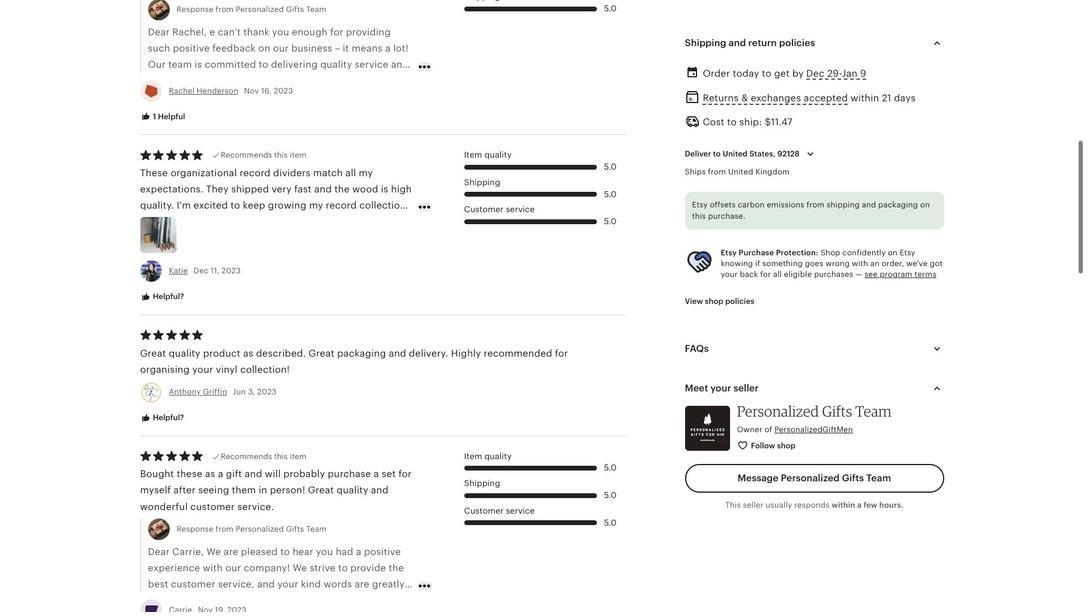 Task type: describe. For each thing, give the bounding box(es) containing it.
1 vertical spatial you
[[316, 547, 333, 558]]

purchases
[[814, 270, 853, 279]]

with inside the dear carrie,  we are pleased to hear you had a positive experience with our company! we strive to provide the best customer service, and your kind words are greatly appreciated. we are thrilled you liked the dividers and will also make a small gift for yourself!
[[203, 563, 223, 574]]

a left few at right
[[857, 501, 862, 510]]

business
[[291, 43, 332, 54]]

words
[[324, 579, 352, 591]]

2 helpful? from the top
[[151, 413, 184, 422]]

personalized down 'service.'
[[236, 525, 284, 534]]

service,
[[218, 579, 255, 591]]

today
[[733, 68, 759, 79]]

wrong
[[826, 259, 850, 268]]

great right described.
[[309, 348, 335, 359]]

to left the hear
[[280, 547, 290, 558]]

pull
[[268, 216, 286, 228]]

appreciated.
[[148, 595, 207, 607]]

&
[[742, 93, 748, 104]]

purchase
[[328, 469, 371, 480]]

me
[[222, 216, 236, 228]]

carrie,
[[172, 547, 204, 558]]

on inside dear rachel, e can't thank you enough for providing such positive feedback on our business  – it means a lot! our team is committed to delivering quality service and handcrafting high-quality and heart-warming gifts. we are delighted that the dividers met your expectations.
[[258, 43, 270, 54]]

collection!
[[240, 364, 290, 376]]

follow shop button
[[728, 436, 806, 458]]

dec 29-jan 9 button
[[807, 65, 867, 82]]

2 recommends this item from the top
[[221, 452, 306, 461]]

etsy for etsy purchase protection:
[[721, 248, 737, 257]]

view details of this review photo by katie image
[[140, 217, 176, 253]]

returns & exchanges accepted button
[[703, 90, 848, 107]]

response for rachel,
[[177, 5, 214, 14]]

heart-
[[290, 75, 318, 87]]

small
[[224, 612, 248, 613]]

expectations. inside dear rachel, e can't thank you enough for providing such positive feedback on our business  – it means a lot! our team is committed to delivering quality service and handcrafting high-quality and heart-warming gifts. we are delighted that the dividers met your expectations.
[[336, 92, 400, 103]]

etsy inside shop confidently on etsy knowing if something goes wrong with an order, we've got your back for all eligible purchases —
[[900, 248, 916, 257]]

is inside dear rachel, e can't thank you enough for providing such positive feedback on our business  – it means a lot! our team is committed to delivering quality service and handcrafting high-quality and heart-warming gifts. we are delighted that the dividers met your expectations.
[[195, 59, 202, 70]]

2 item from the top
[[290, 452, 306, 461]]

1 vertical spatial seller
[[743, 501, 764, 510]]

2 5.0 from the top
[[604, 162, 617, 172]]

returns
[[703, 93, 739, 104]]

we've
[[907, 259, 928, 268]]

6 5.0 from the top
[[604, 491, 617, 500]]

16,
[[261, 86, 272, 95]]

policies inside shipping and return policies dropdown button
[[779, 37, 815, 49]]

to down had
[[338, 563, 348, 574]]

1 vertical spatial 2023
[[222, 267, 241, 276]]

expectations. inside these organizational record dividers match all my expectations. they shipped very fast and the wood is high quality. i'm excited to keep growing my record collection and this will help me easily pull and put back records as i listen. thank you!
[[140, 184, 204, 195]]

confidently
[[843, 248, 886, 257]]

bought
[[140, 469, 174, 480]]

quality inside bought these as a gift and will probably purchase a set for myself after seeing them in person! great quality and wonderful customer service.
[[337, 485, 368, 497]]

2 vertical spatial you
[[280, 595, 297, 607]]

met
[[292, 92, 310, 103]]

bought these as a gift and will probably purchase a set for myself after seeing them in person! great quality and wonderful customer service.
[[140, 469, 412, 513]]

from inside etsy offsets carbon emissions from shipping and packaging on this purchase.
[[807, 200, 825, 209]]

and down delivering
[[270, 75, 287, 87]]

will inside the dear carrie,  we are pleased to hear you had a positive experience with our company! we strive to provide the best customer service, and your kind words are greatly appreciated. we are thrilled you liked the dividers and will also make a small gift for yourself!
[[148, 612, 164, 613]]

pleased
[[241, 547, 278, 558]]

greatly
[[372, 579, 405, 591]]

are up small
[[227, 595, 242, 607]]

very
[[272, 184, 292, 195]]

to left get
[[762, 68, 772, 79]]

and up listen.
[[140, 216, 158, 228]]

this inside these organizational record dividers match all my expectations. they shipped very fast and the wood is high quality. i'm excited to keep growing my record collection and this will help me easily pull and put back records as i listen. thank you!
[[160, 216, 177, 228]]

that
[[213, 92, 231, 103]]

from up can't
[[216, 5, 234, 14]]

gifts up the hear
[[286, 525, 304, 534]]

1 customer service from the top
[[464, 205, 535, 215]]

anthony griffin jun 3, 2023
[[169, 388, 277, 397]]

all inside these organizational record dividers match all my expectations. they shipped very fast and the wood is high quality. i'm excited to keep growing my record collection and this will help me easily pull and put back records as i listen. thank you!
[[346, 167, 356, 179]]

match
[[313, 167, 343, 179]]

offsets
[[710, 200, 736, 209]]

organizational
[[171, 167, 237, 179]]

are left pleased
[[224, 547, 238, 558]]

—
[[856, 270, 863, 279]]

2023 for nov 16, 2023
[[274, 86, 293, 95]]

0 horizontal spatial record
[[240, 167, 271, 179]]

your inside dear rachel, e can't thank you enough for providing such positive feedback on our business  – it means a lot! our team is committed to delivering quality service and handcrafting high-quality and heart-warming gifts. we are delighted that the dividers met your expectations.
[[313, 92, 334, 103]]

11,
[[211, 267, 219, 276]]

carbon
[[738, 200, 765, 209]]

great up organising
[[140, 348, 166, 359]]

keep
[[243, 200, 265, 211]]

within for a
[[832, 501, 856, 510]]

these
[[177, 469, 202, 480]]

providing
[[346, 26, 391, 38]]

something
[[763, 259, 803, 268]]

for inside 'great quality product as described. great packaging and delivery. highly recommended for organising your vinyl collection!'
[[555, 348, 568, 359]]

on inside shop confidently on etsy knowing if something goes wrong with an order, we've got your back for all eligible purchases —
[[888, 248, 898, 257]]

katie dec 11, 2023
[[169, 267, 241, 276]]

get
[[774, 68, 790, 79]]

delivery.
[[409, 348, 449, 359]]

view
[[685, 297, 703, 306]]

1 vertical spatial shipping
[[464, 178, 500, 187]]

gifts inside button
[[842, 473, 864, 485]]

for inside shop confidently on etsy knowing if something goes wrong with an order, we've got your back for all eligible purchases —
[[761, 270, 771, 279]]

easily
[[239, 216, 265, 228]]

a right had
[[356, 547, 361, 558]]

committed
[[205, 59, 256, 70]]

to right the cost
[[727, 117, 737, 128]]

and down company! at the bottom of the page
[[257, 579, 275, 591]]

a up seeing
[[218, 469, 223, 480]]

your inside the dear carrie,  we are pleased to hear you had a positive experience with our company! we strive to provide the best customer service, and your kind words are greatly appreciated. we are thrilled you liked the dividers and will also make a small gift for yourself!
[[277, 579, 298, 591]]

your inside dropdown button
[[711, 383, 731, 394]]

your inside shop confidently on etsy knowing if something goes wrong with an order, we've got your back for all eligible purchases —
[[721, 270, 738, 279]]

5 5.0 from the top
[[604, 464, 617, 473]]

rachel henderson link
[[169, 86, 238, 95]]

1 helpful? from the top
[[151, 292, 184, 301]]

great quality product as described. great packaging and delivery. highly recommended for organising your vinyl collection!
[[140, 348, 568, 376]]

1 vertical spatial service
[[506, 205, 535, 215]]

etsy for etsy offsets carbon emissions from shipping and packaging on this purchase.
[[692, 200, 708, 209]]

terms
[[915, 270, 937, 279]]

dividers inside dear rachel, e can't thank you enough for providing such positive feedback on our business  – it means a lot! our team is committed to delivering quality service and handcrafting high-quality and heart-warming gifts. we are delighted that the dividers met your expectations.
[[252, 92, 289, 103]]

personalizedgiftmen link
[[775, 425, 853, 434]]

goes
[[805, 259, 824, 268]]

policies inside view shop policies button
[[725, 297, 755, 306]]

we up "make"
[[210, 595, 224, 607]]

1 horizontal spatial my
[[359, 167, 373, 179]]

1 recommends from the top
[[221, 151, 272, 160]]

described.
[[256, 348, 306, 359]]

response for carrie,
[[177, 525, 214, 534]]

recommended
[[484, 348, 553, 359]]

will inside bought these as a gift and will probably purchase a set for myself after seeing them in person! great quality and wonderful customer service.
[[265, 469, 281, 480]]

put
[[308, 216, 324, 228]]

3,
[[248, 388, 255, 397]]

gifts up enough
[[286, 5, 304, 14]]

quality inside 'great quality product as described. great packaging and delivery. highly recommended for organising your vinyl collection!'
[[169, 348, 201, 359]]

these organizational record dividers match all my expectations. they shipped very fast and the wood is high quality. i'm excited to keep growing my record collection and this will help me easily pull and put back records as i listen. thank you!
[[140, 167, 412, 244]]

all inside shop confidently on etsy knowing if something goes wrong with an order, we've got your back for all eligible purchases —
[[773, 270, 782, 279]]

is inside these organizational record dividers match all my expectations. they shipped very fast and the wood is high quality. i'm excited to keep growing my record collection and this will help me easily pull and put back records as i listen. thank you!
[[381, 184, 389, 195]]

2 vertical spatial shipping
[[464, 479, 500, 489]]

feedback
[[212, 43, 256, 54]]

dear for dear rachel, e can't thank you enough for providing such positive feedback on our business  – it means a lot! our team is committed to delivering quality service and handcrafting high-quality and heart-warming gifts. we are delighted that the dividers met your expectations.
[[148, 26, 170, 38]]

in
[[259, 485, 267, 497]]

as inside these organizational record dividers match all my expectations. they shipped very fast and the wood is high quality. i'm excited to keep growing my record collection and this will help me easily pull and put back records as i listen. thank you!
[[390, 216, 401, 228]]

this up probably
[[274, 452, 288, 461]]

a left small
[[216, 612, 221, 613]]

best
[[148, 579, 168, 591]]

1 item from the top
[[464, 150, 482, 160]]

service inside dear rachel, e can't thank you enough for providing such positive feedback on our business  – it means a lot! our team is committed to delivering quality service and handcrafting high-quality and heart-warming gifts. we are delighted that the dividers met your expectations.
[[355, 59, 389, 70]]

handcrafting
[[148, 75, 208, 87]]

provide
[[350, 563, 386, 574]]

this inside etsy offsets carbon emissions from shipping and packaging on this purchase.
[[692, 212, 706, 221]]

high
[[391, 184, 412, 195]]

dear for dear carrie,  we are pleased to hear you had a positive experience with our company! we strive to provide the best customer service, and your kind words are greatly appreciated. we are thrilled you liked the dividers and will also make a small gift for yourself!
[[148, 547, 170, 558]]

days
[[894, 93, 916, 104]]

we inside dear rachel, e can't thank you enough for providing such positive feedback on our business  – it means a lot! our team is committed to delivering quality service and handcrafting high-quality and heart-warming gifts. we are delighted that the dividers met your expectations.
[[387, 75, 402, 87]]

1 helpful button
[[131, 106, 194, 128]]

katie
[[169, 267, 188, 276]]

from right ships
[[708, 167, 726, 176]]

back inside these organizational record dividers match all my expectations. they shipped very fast and the wood is high quality. i'm excited to keep growing my record collection and this will help me easily pull and put back records as i listen. thank you!
[[327, 216, 349, 228]]

for inside bought these as a gift and will probably purchase a set for myself after seeing them in person! great quality and wonderful customer service.
[[399, 469, 412, 480]]

2 customer service from the top
[[464, 506, 535, 516]]

2 customer from the top
[[464, 506, 504, 516]]

by
[[793, 68, 804, 79]]

meet your seller
[[685, 383, 759, 394]]

are inside dear rachel, e can't thank you enough for providing such positive feedback on our business  – it means a lot! our team is committed to delivering quality service and handcrafting high-quality and heart-warming gifts. we are delighted that the dividers met your expectations.
[[148, 92, 163, 103]]

wonderful
[[140, 501, 188, 513]]

katie link
[[169, 267, 188, 276]]

emissions
[[767, 200, 805, 209]]

we right the carrie,
[[207, 547, 221, 558]]

an
[[871, 259, 880, 268]]

your inside 'great quality product as described. great packaging and delivery. highly recommended for organising your vinyl collection!'
[[192, 364, 213, 376]]

to inside dropdown button
[[713, 149, 721, 158]]

from down seeing
[[216, 525, 234, 534]]

the down words
[[325, 595, 340, 607]]

united for to
[[723, 149, 748, 158]]

a left set
[[374, 469, 379, 480]]

kingdom
[[756, 167, 790, 176]]

we down the hear
[[293, 563, 307, 574]]

personalizedgiftmen
[[775, 425, 853, 434]]

and up them
[[245, 469, 262, 480]]

follow shop
[[751, 442, 796, 451]]

few
[[864, 501, 878, 510]]

order,
[[882, 259, 904, 268]]

positive for such
[[173, 43, 210, 54]]

our for with
[[225, 563, 241, 574]]

personalized up thank
[[236, 5, 284, 14]]

rachel henderson nov 16, 2023
[[169, 86, 293, 95]]

high-
[[211, 75, 235, 87]]

of
[[765, 425, 772, 434]]

dividers inside these organizational record dividers match all my expectations. they shipped very fast and the wood is high quality. i'm excited to keep growing my record collection and this will help me easily pull and put back records as i listen. thank you!
[[273, 167, 311, 179]]



Task type: vqa. For each thing, say whether or not it's contained in the screenshot.
Diameter: related to 8"
no



Task type: locate. For each thing, give the bounding box(es) containing it.
0 vertical spatial shop
[[705, 297, 724, 306]]

within for 21
[[851, 93, 879, 104]]

1 horizontal spatial all
[[773, 270, 782, 279]]

helpful? button down anthony
[[131, 407, 193, 429]]

gift
[[226, 469, 242, 480], [251, 612, 267, 613]]

0 vertical spatial helpful? button
[[131, 286, 193, 308]]

fast
[[294, 184, 312, 195]]

team inside personalized gifts team owner of personalizedgiftmen
[[856, 402, 892, 420]]

1 vertical spatial record
[[326, 200, 357, 211]]

our
[[148, 59, 166, 70]]

1 horizontal spatial gift
[[251, 612, 267, 613]]

personalized up responds
[[781, 473, 840, 485]]

seller up owner
[[734, 383, 759, 394]]

1 horizontal spatial with
[[852, 259, 868, 268]]

2 helpful? button from the top
[[131, 407, 193, 429]]

1 vertical spatial as
[[243, 348, 253, 359]]

packaging inside 'great quality product as described. great packaging and delivery. highly recommended for organising your vinyl collection!'
[[337, 348, 386, 359]]

2023 right 16,
[[274, 86, 293, 95]]

1 vertical spatial recommends this item
[[221, 452, 306, 461]]

1 response from the top
[[177, 5, 214, 14]]

shop right follow
[[777, 442, 796, 451]]

1 vertical spatial on
[[920, 200, 930, 209]]

dec right the by
[[807, 68, 825, 79]]

you right thank
[[272, 26, 289, 38]]

customer inside the dear carrie,  we are pleased to hear you had a positive experience with our company! we strive to provide the best customer service, and your kind words are greatly appreciated. we are thrilled you liked the dividers and will also make a small gift for yourself!
[[171, 579, 215, 591]]

0 vertical spatial within
[[851, 93, 879, 104]]

0 vertical spatial response
[[177, 5, 214, 14]]

shop for follow
[[777, 442, 796, 451]]

response from personalized gifts team up thank
[[177, 5, 327, 14]]

we
[[387, 75, 402, 87], [207, 547, 221, 558], [293, 563, 307, 574], [210, 595, 224, 607]]

shop for view
[[705, 297, 724, 306]]

for down 'something'
[[761, 270, 771, 279]]

this left purchase.
[[692, 212, 706, 221]]

deliver to united states, 92128 button
[[676, 141, 827, 167]]

jan
[[842, 68, 858, 79]]

highly
[[451, 348, 481, 359]]

message personalized gifts team
[[738, 473, 891, 485]]

dear carrie,  we are pleased to hear you had a positive experience with our company! we strive to provide the best customer service, and your kind words are greatly appreciated. we are thrilled you liked the dividers and will also make a small gift for yourself!
[[148, 547, 405, 613]]

0 vertical spatial item
[[464, 150, 482, 160]]

1 horizontal spatial back
[[740, 270, 758, 279]]

help
[[198, 216, 219, 228]]

7 5.0 from the top
[[604, 518, 617, 528]]

as inside 'great quality product as described. great packaging and delivery. highly recommended for organising your vinyl collection!'
[[243, 348, 253, 359]]

2023 right 3,
[[257, 388, 277, 397]]

states,
[[750, 149, 776, 158]]

1 customer from the top
[[464, 205, 504, 215]]

–
[[335, 43, 340, 54]]

1 vertical spatial gift
[[251, 612, 267, 613]]

2 vertical spatial as
[[205, 469, 215, 480]]

thank
[[243, 26, 270, 38]]

0 horizontal spatial positive
[[173, 43, 210, 54]]

0 vertical spatial dividers
[[252, 92, 289, 103]]

the up greatly
[[389, 563, 404, 574]]

is
[[195, 59, 202, 70], [381, 184, 389, 195]]

0 vertical spatial customer service
[[464, 205, 535, 215]]

1 horizontal spatial positive
[[364, 547, 401, 558]]

helpful? down katie
[[151, 292, 184, 301]]

from left shipping
[[807, 200, 825, 209]]

shipping inside shipping and return policies dropdown button
[[685, 37, 727, 49]]

0 vertical spatial gift
[[226, 469, 242, 480]]

positive up provide
[[364, 547, 401, 558]]

21
[[882, 93, 892, 104]]

0 horizontal spatial our
[[225, 563, 241, 574]]

1 vertical spatial item quality
[[464, 452, 512, 461]]

are down provide
[[355, 579, 370, 591]]

2 dear from the top
[[148, 547, 170, 558]]

dear inside dear rachel, e can't thank you enough for providing such positive feedback on our business  – it means a lot! our team is committed to delivering quality service and handcrafting high-quality and heart-warming gifts. we are delighted that the dividers met your expectations.
[[148, 26, 170, 38]]

the right that
[[234, 92, 249, 103]]

policies down the knowing
[[725, 297, 755, 306]]

and down greatly
[[383, 595, 400, 607]]

1 horizontal spatial our
[[273, 43, 289, 54]]

for
[[330, 26, 343, 38], [761, 270, 771, 279], [555, 348, 568, 359], [399, 469, 412, 480], [269, 612, 283, 613]]

will inside these organizational record dividers match all my expectations. they shipped very fast and the wood is high quality. i'm excited to keep growing my record collection and this will help me easily pull and put back records as i listen. thank you!
[[180, 216, 196, 228]]

return
[[749, 37, 777, 49]]

means
[[352, 43, 383, 54]]

view shop policies
[[685, 297, 755, 306]]

for right recommended
[[555, 348, 568, 359]]

policies
[[779, 37, 815, 49], [725, 297, 755, 306]]

0 vertical spatial back
[[327, 216, 349, 228]]

and down lot!
[[391, 59, 409, 70]]

1 horizontal spatial etsy
[[721, 248, 737, 257]]

helpful? button
[[131, 286, 193, 308], [131, 407, 193, 429]]

1 dear from the top
[[148, 26, 170, 38]]

0 horizontal spatial etsy
[[692, 200, 708, 209]]

for inside dear rachel, e can't thank you enough for providing such positive feedback on our business  – it means a lot! our team is committed to delivering quality service and handcrafting high-quality and heart-warming gifts. we are delighted that the dividers met your expectations.
[[330, 26, 343, 38]]

your down the knowing
[[721, 270, 738, 279]]

personalized gifts team image
[[685, 406, 730, 451]]

1 vertical spatial will
[[265, 469, 281, 480]]

this
[[274, 151, 288, 160], [692, 212, 706, 221], [160, 216, 177, 228], [274, 452, 288, 461]]

0 vertical spatial helpful?
[[151, 292, 184, 301]]

with
[[852, 259, 868, 268], [203, 563, 223, 574]]

1 vertical spatial item
[[464, 452, 482, 461]]

1 vertical spatial is
[[381, 184, 389, 195]]

the inside dear rachel, e can't thank you enough for providing such positive feedback on our business  – it means a lot! our team is committed to delivering quality service and handcrafting high-quality and heart-warming gifts. we are delighted that the dividers met your expectations.
[[234, 92, 249, 103]]

recommends this item up "shipped"
[[221, 151, 306, 160]]

exchanges
[[751, 93, 801, 104]]

2 response from the top
[[177, 525, 214, 534]]

quality
[[320, 59, 352, 70], [235, 75, 267, 87], [485, 150, 512, 160], [169, 348, 201, 359], [485, 452, 512, 461], [337, 485, 368, 497]]

our for on
[[273, 43, 289, 54]]

0 vertical spatial seller
[[734, 383, 759, 394]]

as left i
[[390, 216, 401, 228]]

0 vertical spatial packaging
[[879, 200, 918, 209]]

see program terms
[[865, 270, 937, 279]]

for right set
[[399, 469, 412, 480]]

etsy
[[692, 200, 708, 209], [721, 248, 737, 257], [900, 248, 916, 257]]

response up the carrie,
[[177, 525, 214, 534]]

record up "shipped"
[[240, 167, 271, 179]]

0 vertical spatial with
[[852, 259, 868, 268]]

purchase
[[739, 248, 774, 257]]

personalized inside button
[[781, 473, 840, 485]]

helpful?
[[151, 292, 184, 301], [151, 413, 184, 422]]

0 vertical spatial customer
[[190, 501, 235, 513]]

expectations. down gifts. on the left top of page
[[336, 92, 400, 103]]

policies up the by
[[779, 37, 815, 49]]

i
[[403, 216, 406, 228]]

shop right view
[[705, 297, 724, 306]]

2 horizontal spatial will
[[265, 469, 281, 480]]

and inside shipping and return policies dropdown button
[[729, 37, 746, 49]]

response
[[177, 5, 214, 14], [177, 525, 214, 534]]

will left also
[[148, 612, 164, 613]]

on up 'we've'
[[920, 200, 930, 209]]

to inside dear rachel, e can't thank you enough for providing such positive feedback on our business  – it means a lot! our team is committed to delivering quality service and handcrafting high-quality and heart-warming gifts. we are delighted that the dividers met your expectations.
[[259, 59, 268, 70]]

rachel,
[[172, 26, 207, 38]]

back inside shop confidently on etsy knowing if something goes wrong with an order, we've got your back for all eligible purchases —
[[740, 270, 758, 279]]

0 horizontal spatial policies
[[725, 297, 755, 306]]

on down thank
[[258, 43, 270, 54]]

eligible
[[784, 270, 812, 279]]

you inside dear rachel, e can't thank you enough for providing such positive feedback on our business  – it means a lot! our team is committed to delivering quality service and handcrafting high-quality and heart-warming gifts. we are delighted that the dividers met your expectations.
[[272, 26, 289, 38]]

0 vertical spatial record
[[240, 167, 271, 179]]

great inside bought these as a gift and will probably purchase a set for myself after seeing them in person! great quality and wonderful customer service.
[[308, 485, 334, 497]]

hours.
[[880, 501, 904, 510]]

shipping and return policies
[[685, 37, 815, 49]]

this down the quality.
[[160, 216, 177, 228]]

2 recommends from the top
[[221, 452, 272, 461]]

1 5.0 from the top
[[604, 3, 617, 13]]

1 horizontal spatial policies
[[779, 37, 815, 49]]

0 vertical spatial dec
[[807, 68, 825, 79]]

and down set
[[371, 485, 389, 497]]

1 vertical spatial within
[[832, 501, 856, 510]]

0 vertical spatial is
[[195, 59, 202, 70]]

1 horizontal spatial is
[[381, 184, 389, 195]]

to inside these organizational record dividers match all my expectations. they shipped very fast and the wood is high quality. i'm excited to keep growing my record collection and this will help me easily pull and put back records as i listen. thank you!
[[231, 200, 240, 211]]

0 vertical spatial recommends
[[221, 151, 272, 160]]

to right deliver
[[713, 149, 721, 158]]

1 vertical spatial response
[[177, 525, 214, 534]]

1 horizontal spatial dec
[[807, 68, 825, 79]]

probably
[[283, 469, 325, 480]]

1 helpful? button from the top
[[131, 286, 193, 308]]

shop
[[821, 248, 841, 257]]

0 horizontal spatial shop
[[705, 297, 724, 306]]

1 vertical spatial back
[[740, 270, 758, 279]]

team inside button
[[867, 473, 891, 485]]

to up me in the top of the page
[[231, 200, 240, 211]]

etsy up the knowing
[[721, 248, 737, 257]]

1 horizontal spatial packaging
[[879, 200, 918, 209]]

1 vertical spatial customer
[[171, 579, 215, 591]]

1 vertical spatial customer
[[464, 506, 504, 516]]

1 item quality from the top
[[464, 150, 512, 160]]

thrilled
[[244, 595, 278, 607]]

expectations. up i'm
[[140, 184, 204, 195]]

positive inside the dear carrie,  we are pleased to hear you had a positive experience with our company! we strive to provide the best customer service, and your kind words are greatly appreciated. we are thrilled you liked the dividers and will also make a small gift for yourself!
[[364, 547, 401, 558]]

helpful? button down katie
[[131, 286, 193, 308]]

2 horizontal spatial etsy
[[900, 248, 916, 257]]

response from personalized gifts team down 'service.'
[[177, 525, 327, 534]]

the inside these organizational record dividers match all my expectations. they shipped very fast and the wood is high quality. i'm excited to keep growing my record collection and this will help me easily pull and put back records as i listen. thank you!
[[335, 184, 350, 195]]

i'm
[[177, 200, 191, 211]]

enough
[[292, 26, 328, 38]]

0 vertical spatial our
[[273, 43, 289, 54]]

0 vertical spatial item quality
[[464, 150, 512, 160]]

response from personalized gifts team for thank
[[177, 5, 327, 14]]

0 vertical spatial on
[[258, 43, 270, 54]]

are up 1
[[148, 92, 163, 103]]

and right shipping
[[862, 200, 876, 209]]

delighted
[[165, 92, 210, 103]]

0 vertical spatial response from personalized gifts team
[[177, 5, 327, 14]]

2 item quality from the top
[[464, 452, 512, 461]]

0 vertical spatial positive
[[173, 43, 210, 54]]

my up wood
[[359, 167, 373, 179]]

positive inside dear rachel, e can't thank you enough for providing such positive feedback on our business  – it means a lot! our team is committed to delivering quality service and handcrafting high-quality and heart-warming gifts. we are delighted that the dividers met your expectations.
[[173, 43, 210, 54]]

our inside the dear carrie,  we are pleased to hear you had a positive experience with our company! we strive to provide the best customer service, and your kind words are greatly appreciated. we are thrilled you liked the dividers and will also make a small gift for yourself!
[[225, 563, 241, 574]]

and inside 'great quality product as described. great packaging and delivery. highly recommended for organising your vinyl collection!'
[[389, 348, 406, 359]]

also
[[166, 612, 185, 613]]

customer inside bought these as a gift and will probably purchase a set for myself after seeing them in person! great quality and wonderful customer service.
[[190, 501, 235, 513]]

etsy offsets carbon emissions from shipping and packaging on this purchase.
[[692, 200, 930, 221]]

dear up such
[[148, 26, 170, 38]]

2023
[[274, 86, 293, 95], [222, 267, 241, 276], [257, 388, 277, 397]]

item up probably
[[290, 452, 306, 461]]

dec
[[807, 68, 825, 79], [194, 267, 209, 276]]

gifts up few at right
[[842, 473, 864, 485]]

expectations.
[[336, 92, 400, 103], [140, 184, 204, 195]]

dividers up very
[[273, 167, 311, 179]]

a left lot!
[[385, 43, 391, 54]]

lot!
[[393, 43, 409, 54]]

record down wood
[[326, 200, 357, 211]]

dividers down words
[[343, 595, 380, 607]]

1 vertical spatial dividers
[[273, 167, 311, 179]]

0 vertical spatial 2023
[[274, 86, 293, 95]]

0 vertical spatial all
[[346, 167, 356, 179]]

on inside etsy offsets carbon emissions from shipping and packaging on this purchase.
[[920, 200, 930, 209]]

with up —
[[852, 259, 868, 268]]

2 vertical spatial service
[[506, 506, 535, 516]]

great
[[140, 348, 166, 359], [309, 348, 335, 359], [308, 485, 334, 497]]

2 vertical spatial will
[[148, 612, 164, 613]]

item up fast
[[290, 151, 306, 160]]

faqs button
[[674, 335, 955, 363]]

my up put
[[309, 200, 323, 211]]

dear up experience
[[148, 547, 170, 558]]

will up thank
[[180, 216, 196, 228]]

1 horizontal spatial record
[[326, 200, 357, 211]]

1 horizontal spatial as
[[243, 348, 253, 359]]

customer down seeing
[[190, 501, 235, 513]]

you!
[[202, 233, 222, 244]]

gift inside bought these as a gift and will probably purchase a set for myself after seeing them in person! great quality and wonderful customer service.
[[226, 469, 242, 480]]

for down thrilled
[[269, 612, 283, 613]]

such
[[148, 43, 170, 54]]

1 vertical spatial helpful?
[[151, 413, 184, 422]]

gift inside the dear carrie,  we are pleased to hear you had a positive experience with our company! we strive to provide the best customer service, and your kind words are greatly appreciated. we are thrilled you liked the dividers and will also make a small gift for yourself!
[[251, 612, 267, 613]]

gifts up the personalizedgiftmen
[[822, 402, 852, 420]]

united inside dropdown button
[[723, 149, 748, 158]]

back right put
[[327, 216, 349, 228]]

4 5.0 from the top
[[604, 217, 617, 226]]

0 vertical spatial my
[[359, 167, 373, 179]]

1 vertical spatial packaging
[[337, 348, 386, 359]]

your left kind
[[277, 579, 298, 591]]

0 horizontal spatial dec
[[194, 267, 209, 276]]

all down 'something'
[[773, 270, 782, 279]]

0 vertical spatial service
[[355, 59, 389, 70]]

2 item from the top
[[464, 452, 482, 461]]

1 vertical spatial item
[[290, 452, 306, 461]]

this up very
[[274, 151, 288, 160]]

and down growing
[[288, 216, 306, 228]]

1 recommends this item from the top
[[221, 151, 306, 160]]

order
[[703, 68, 730, 79]]

gift down thrilled
[[251, 612, 267, 613]]

0 horizontal spatial expectations.
[[140, 184, 204, 195]]

1 vertical spatial policies
[[725, 297, 755, 306]]

hear
[[293, 547, 314, 558]]

growing
[[268, 200, 307, 211]]

and left return
[[729, 37, 746, 49]]

to up 16,
[[259, 59, 268, 70]]

our inside dear rachel, e can't thank you enough for providing such positive feedback on our business  – it means a lot! our team is committed to delivering quality service and handcrafting high-quality and heart-warming gifts. we are delighted that the dividers met your expectations.
[[273, 43, 289, 54]]

0 vertical spatial will
[[180, 216, 196, 228]]

liked
[[300, 595, 322, 607]]

0 vertical spatial you
[[272, 26, 289, 38]]

excited
[[193, 200, 228, 211]]

back down 'if' at the right of page
[[740, 270, 758, 279]]

shipped
[[231, 184, 269, 195]]

make
[[188, 612, 213, 613]]

dear inside the dear carrie,  we are pleased to hear you had a positive experience with our company! we strive to provide the best customer service, and your kind words are greatly appreciated. we are thrilled you liked the dividers and will also make a small gift for yourself!
[[148, 547, 170, 558]]

positive for a
[[364, 547, 401, 558]]

1 vertical spatial all
[[773, 270, 782, 279]]

personalized inside personalized gifts team owner of personalizedgiftmen
[[737, 402, 819, 420]]

seller inside 'meet your seller' dropdown button
[[734, 383, 759, 394]]

gifts inside personalized gifts team owner of personalizedgiftmen
[[822, 402, 852, 420]]

11.47
[[771, 117, 793, 128]]

strive
[[310, 563, 336, 574]]

1 horizontal spatial will
[[180, 216, 196, 228]]

1 vertical spatial helpful? button
[[131, 407, 193, 429]]

1 response from personalized gifts team from the top
[[177, 5, 327, 14]]

united for from
[[728, 167, 753, 176]]

your down warming
[[313, 92, 334, 103]]

e
[[210, 26, 215, 38]]

0 vertical spatial item
[[290, 151, 306, 160]]

3 5.0 from the top
[[604, 189, 617, 199]]

2 vertical spatial on
[[888, 248, 898, 257]]

dividers inside the dear carrie,  we are pleased to hear you had a positive experience with our company! we strive to provide the best customer service, and your kind words are greatly appreciated. we are thrilled you liked the dividers and will also make a small gift for yourself!
[[343, 595, 380, 607]]

you up the strive
[[316, 547, 333, 558]]

2023 right 11,
[[222, 267, 241, 276]]

packaging inside etsy offsets carbon emissions from shipping and packaging on this purchase.
[[879, 200, 918, 209]]

etsy inside etsy offsets carbon emissions from shipping and packaging on this purchase.
[[692, 200, 708, 209]]

thank
[[171, 233, 199, 244]]

kind
[[301, 579, 321, 591]]

1 vertical spatial our
[[225, 563, 241, 574]]

2 vertical spatial 2023
[[257, 388, 277, 397]]

as inside bought these as a gift and will probably purchase a set for myself after seeing them in person! great quality and wonderful customer service.
[[205, 469, 215, 480]]

0 horizontal spatial all
[[346, 167, 356, 179]]

recommends
[[221, 151, 272, 160], [221, 452, 272, 461]]

jun
[[233, 388, 246, 397]]

quality.
[[140, 200, 174, 211]]

0 horizontal spatial as
[[205, 469, 215, 480]]

protection:
[[776, 248, 819, 257]]

purchase.
[[708, 212, 746, 221]]

positive down rachel,
[[173, 43, 210, 54]]

response from personalized gifts team for pleased
[[177, 525, 327, 534]]

on up the order,
[[888, 248, 898, 257]]

1 item from the top
[[290, 151, 306, 160]]

0 horizontal spatial my
[[309, 200, 323, 211]]

deliver to united states, 92128
[[685, 149, 800, 158]]

for up – on the left of the page
[[330, 26, 343, 38]]

you up the yourself!
[[280, 595, 297, 607]]

follow
[[751, 442, 775, 451]]

records
[[352, 216, 388, 228]]

1 vertical spatial customer service
[[464, 506, 535, 516]]

0 horizontal spatial back
[[327, 216, 349, 228]]

0 horizontal spatial is
[[195, 59, 202, 70]]

united down deliver to united states, 92128 in the top of the page
[[728, 167, 753, 176]]

1 vertical spatial my
[[309, 200, 323, 211]]

0 vertical spatial expectations.
[[336, 92, 400, 103]]

for inside the dear carrie,  we are pleased to hear you had a positive experience with our company! we strive to provide the best customer service, and your kind words are greatly appreciated. we are thrilled you liked the dividers and will also make a small gift for yourself!
[[269, 612, 283, 613]]

0 vertical spatial as
[[390, 216, 401, 228]]

if
[[755, 259, 760, 268]]

recommends up "shipped"
[[221, 151, 272, 160]]

and down "match"
[[314, 184, 332, 195]]

item quality
[[464, 150, 512, 160], [464, 452, 512, 461]]

ships from united kingdom
[[685, 167, 790, 176]]

listen.
[[140, 233, 168, 244]]

a inside dear rachel, e can't thank you enough for providing such positive feedback on our business  – it means a lot! our team is committed to delivering quality service and handcrafting high-quality and heart-warming gifts. we are delighted that the dividers met your expectations.
[[385, 43, 391, 54]]

is up collection
[[381, 184, 389, 195]]

are
[[148, 92, 163, 103], [224, 547, 238, 558], [355, 579, 370, 591], [227, 595, 242, 607]]

1 vertical spatial united
[[728, 167, 753, 176]]

0 horizontal spatial packaging
[[337, 348, 386, 359]]

and inside etsy offsets carbon emissions from shipping and packaging on this purchase.
[[862, 200, 876, 209]]

0 horizontal spatial with
[[203, 563, 223, 574]]

back
[[327, 216, 349, 228], [740, 270, 758, 279]]

packaging
[[879, 200, 918, 209], [337, 348, 386, 359]]

0 vertical spatial united
[[723, 149, 748, 158]]

person!
[[270, 485, 305, 497]]

on
[[258, 43, 270, 54], [920, 200, 930, 209], [888, 248, 898, 257]]

with up the service,
[[203, 563, 223, 574]]

0 horizontal spatial gift
[[226, 469, 242, 480]]

we right gifts. on the left top of page
[[387, 75, 402, 87]]

2023 for jun 3, 2023
[[257, 388, 277, 397]]

2 response from personalized gifts team from the top
[[177, 525, 327, 534]]

with inside shop confidently on etsy knowing if something goes wrong with an order, we've got your back for all eligible purchases —
[[852, 259, 868, 268]]

0 vertical spatial policies
[[779, 37, 815, 49]]



